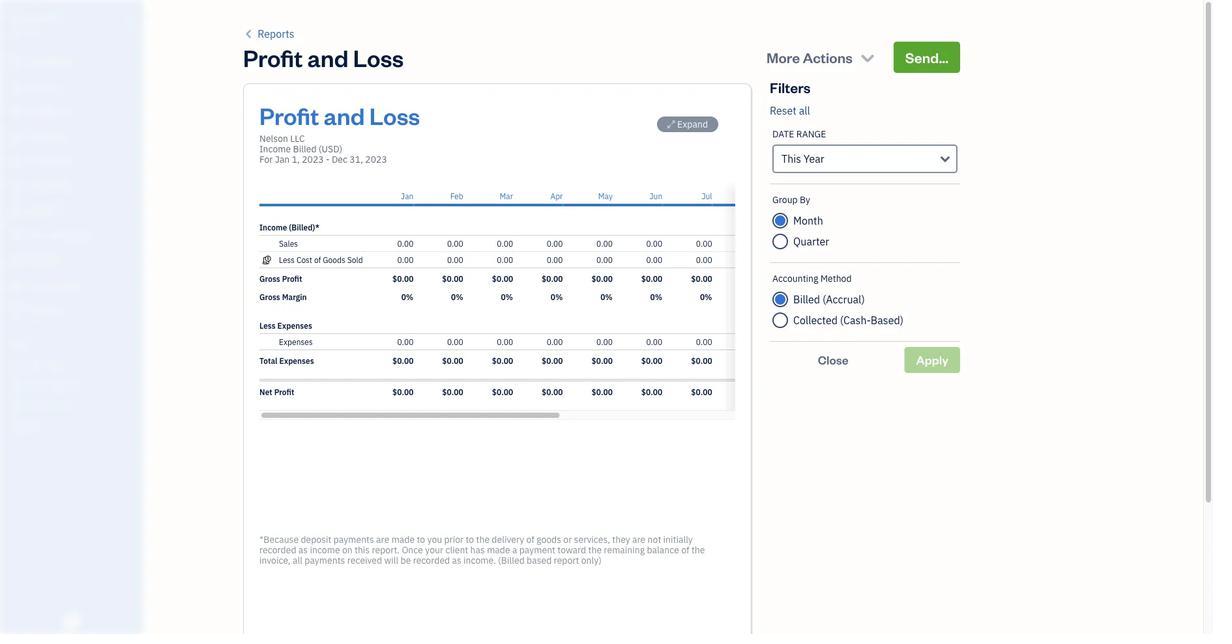 Task type: vqa. For each thing, say whether or not it's contained in the screenshot.
The Team Members link
no



Task type: locate. For each thing, give the bounding box(es) containing it.
goods
[[323, 255, 345, 265]]

services,
[[574, 534, 610, 546]]

income
[[259, 143, 291, 155], [259, 222, 287, 233]]

7 0% from the left
[[700, 292, 712, 302]]

1 horizontal spatial all
[[799, 104, 810, 118]]

close button
[[770, 347, 897, 374]]

group
[[773, 194, 798, 206]]

gross up gross margin
[[259, 274, 280, 284]]

0.00
[[397, 239, 414, 249], [447, 239, 463, 249], [497, 239, 513, 249], [547, 239, 563, 249], [596, 239, 613, 249], [646, 239, 662, 249], [696, 239, 712, 249], [746, 239, 762, 249], [397, 255, 414, 265], [447, 255, 463, 265], [497, 255, 513, 265], [547, 255, 563, 265], [596, 255, 613, 265], [646, 255, 662, 265], [696, 255, 712, 265], [746, 255, 762, 265], [397, 337, 414, 347], [447, 337, 463, 347], [497, 337, 513, 347], [547, 337, 563, 347], [596, 337, 613, 347], [646, 337, 662, 347], [696, 337, 712, 347], [746, 337, 762, 347]]

0%
[[401, 292, 414, 302], [451, 292, 463, 302], [501, 292, 513, 302], [551, 292, 563, 302], [600, 292, 613, 302], [650, 292, 662, 302], [700, 292, 712, 302], [750, 292, 762, 302]]

2 gross from the top
[[259, 292, 280, 302]]

made up be
[[392, 534, 415, 546]]

less down sales
[[279, 255, 295, 265]]

billed inside profit and loss nelson llc income billed (usd) for jan 1, 2023 - dec 31, 2023
[[293, 143, 317, 155]]

delivery
[[492, 534, 524, 546]]

nelson up for
[[259, 133, 288, 145]]

be
[[401, 555, 411, 567]]

aug
[[748, 191, 762, 201]]

group by option group
[[773, 211, 958, 252]]

0 vertical spatial expenses
[[277, 321, 312, 331]]

all
[[799, 104, 810, 118], [293, 555, 302, 567]]

0 vertical spatial gross
[[259, 274, 280, 284]]

less up category icon
[[259, 321, 276, 331]]

send…
[[905, 48, 949, 66]]

$0.00
[[392, 274, 414, 284], [442, 274, 463, 284], [492, 274, 513, 284], [542, 274, 563, 284], [592, 274, 613, 284], [641, 274, 662, 284], [691, 274, 712, 284], [741, 274, 762, 284], [392, 356, 414, 366], [442, 356, 463, 366], [492, 356, 513, 366], [542, 356, 563, 366], [592, 356, 613, 366], [641, 356, 662, 366], [691, 356, 712, 366], [741, 356, 762, 366], [392, 387, 414, 398], [442, 387, 463, 398], [492, 387, 513, 398], [542, 387, 563, 398], [592, 387, 613, 398], [641, 387, 662, 398], [691, 387, 712, 398], [741, 387, 762, 398]]

all right invoice,
[[293, 555, 302, 567]]

margin
[[282, 292, 307, 302]]

received
[[347, 555, 382, 567]]

gross down gross profit
[[259, 292, 280, 302]]

made
[[392, 534, 415, 546], [487, 545, 510, 557]]

1 vertical spatial all
[[293, 555, 302, 567]]

client image
[[8, 81, 24, 95]]

invoice image
[[8, 131, 24, 144]]

bank connections image
[[10, 400, 140, 411]]

this
[[355, 545, 370, 557]]

1 vertical spatial jan
[[401, 191, 414, 201]]

llc inside profit and loss nelson llc income billed (usd) for jan 1, 2023 - dec 31, 2023
[[290, 133, 305, 145]]

of left goods
[[526, 534, 534, 546]]

money image
[[8, 255, 24, 268]]

the
[[476, 534, 490, 546], [588, 545, 602, 557], [692, 545, 705, 557]]

1 0% from the left
[[401, 292, 414, 302]]

0 vertical spatial llc
[[46, 11, 63, 25]]

recorded
[[259, 545, 296, 557], [413, 555, 450, 567]]

0 vertical spatial all
[[799, 104, 810, 118]]

-
[[326, 154, 330, 166]]

31,
[[350, 154, 363, 166]]

1 vertical spatial llc
[[290, 133, 305, 145]]

1 horizontal spatial are
[[632, 534, 646, 546]]

less
[[279, 255, 295, 265], [259, 321, 276, 331]]

recorded down you
[[413, 555, 450, 567]]

0 vertical spatial billed
[[293, 143, 317, 155]]

and for profit and loss
[[307, 42, 348, 73]]

on
[[342, 545, 352, 557]]

0 horizontal spatial of
[[314, 255, 321, 265]]

gross
[[259, 274, 280, 284], [259, 292, 280, 302]]

2023 right 31,
[[365, 154, 387, 166]]

items and services image
[[10, 379, 140, 390]]

5 0% from the left
[[600, 292, 613, 302]]

jan
[[275, 154, 290, 166], [401, 191, 414, 201]]

income up category image
[[259, 222, 287, 233]]

2023 left -
[[302, 154, 324, 166]]

apps image
[[10, 338, 140, 348]]

jul
[[702, 191, 712, 201]]

loss inside profit and loss nelson llc income billed (usd) for jan 1, 2023 - dec 31, 2023
[[369, 100, 420, 131]]

0 vertical spatial less
[[279, 255, 295, 265]]

as left income
[[298, 545, 308, 557]]

0 horizontal spatial nelson
[[10, 11, 44, 25]]

the right the balance
[[692, 545, 705, 557]]

based)
[[871, 314, 904, 328]]

billed down accounting method
[[793, 293, 820, 307]]

1 horizontal spatial recorded
[[413, 555, 450, 567]]

0 horizontal spatial less
[[259, 321, 276, 331]]

and
[[307, 42, 348, 73], [324, 100, 365, 131]]

expenses right total
[[279, 356, 314, 366]]

income left 1,
[[259, 143, 291, 155]]

1 horizontal spatial 2023
[[365, 154, 387, 166]]

this year
[[782, 152, 824, 166]]

the right 'toward'
[[588, 545, 602, 557]]

to left you
[[417, 534, 425, 546]]

1 horizontal spatial llc
[[290, 133, 305, 145]]

1 vertical spatial gross
[[259, 292, 280, 302]]

0 vertical spatial income
[[259, 143, 291, 155]]

project image
[[8, 205, 24, 218]]

nelson
[[10, 11, 44, 25], [259, 133, 288, 145]]

are up will
[[376, 534, 389, 546]]

payments down deposit
[[305, 555, 345, 567]]

nelson inside profit and loss nelson llc income billed (usd) for jan 1, 2023 - dec 31, 2023
[[259, 133, 288, 145]]

less for less expenses
[[259, 321, 276, 331]]

profit
[[243, 42, 303, 73], [259, 100, 319, 131], [282, 274, 302, 284], [274, 387, 294, 398]]

1 vertical spatial billed
[[793, 293, 820, 307]]

has
[[470, 545, 485, 557]]

category image
[[259, 337, 274, 347]]

report
[[554, 555, 579, 567]]

0 horizontal spatial to
[[417, 534, 425, 546]]

profit up margin
[[282, 274, 302, 284]]

mar
[[500, 191, 513, 201]]

loss for profit and loss nelson llc income billed (usd) for jan 1, 2023 - dec 31, 2023
[[369, 100, 420, 131]]

and up (usd)
[[324, 100, 365, 131]]

1 are from the left
[[376, 534, 389, 546]]

gross for gross margin
[[259, 292, 280, 302]]

payments up received
[[334, 534, 374, 546]]

0 vertical spatial jan
[[275, 154, 290, 166]]

1 vertical spatial less
[[259, 321, 276, 331]]

1 horizontal spatial billed
[[793, 293, 820, 307]]

2 are from the left
[[632, 534, 646, 546]]

nelson up owner
[[10, 11, 44, 25]]

all right reset
[[799, 104, 810, 118]]

they
[[612, 534, 630, 546]]

1 vertical spatial loss
[[369, 100, 420, 131]]

as down prior
[[452, 555, 461, 567]]

profit and loss
[[243, 42, 404, 73]]

(usd)
[[319, 143, 342, 155]]

0 horizontal spatial all
[[293, 555, 302, 567]]

of right the balance
[[681, 545, 689, 557]]

and for profit and loss nelson llc income billed (usd) for jan 1, 2023 - dec 31, 2023
[[324, 100, 365, 131]]

send… button
[[894, 42, 960, 73]]

billed inside accounting method option group
[[793, 293, 820, 307]]

are left the not
[[632, 534, 646, 546]]

to right prior
[[466, 534, 474, 546]]

0 vertical spatial loss
[[353, 42, 404, 73]]

1 horizontal spatial nelson
[[259, 133, 288, 145]]

0 horizontal spatial jan
[[275, 154, 290, 166]]

0 horizontal spatial llc
[[46, 11, 63, 25]]

nelson inside nelson llc owner
[[10, 11, 44, 25]]

of right cost on the left top
[[314, 255, 321, 265]]

billed left -
[[293, 143, 317, 155]]

filters
[[770, 78, 811, 96]]

1 horizontal spatial to
[[466, 534, 474, 546]]

2 vertical spatial expenses
[[279, 356, 314, 366]]

0 horizontal spatial billed
[[293, 143, 317, 155]]

jan left feb
[[401, 191, 414, 201]]

0 vertical spatial and
[[307, 42, 348, 73]]

reset all
[[770, 104, 810, 118]]

made left the a
[[487, 545, 510, 557]]

llc
[[46, 11, 63, 25], [290, 133, 305, 145]]

0 vertical spatial payments
[[334, 534, 374, 546]]

category image
[[259, 239, 274, 249]]

6 0% from the left
[[650, 292, 662, 302]]

goods
[[537, 534, 561, 546]]

income (billed)*
[[259, 222, 319, 233]]

1 vertical spatial and
[[324, 100, 365, 131]]

0 horizontal spatial are
[[376, 534, 389, 546]]

method
[[821, 273, 852, 285]]

initially
[[663, 534, 693, 546]]

1 income from the top
[[259, 143, 291, 155]]

less cost of goods sold
[[279, 255, 363, 265]]

(accrual)
[[823, 293, 865, 307]]

dashboard image
[[8, 57, 24, 70]]

jan inside profit and loss nelson llc income billed (usd) for jan 1, 2023 - dec 31, 2023
[[275, 154, 290, 166]]

owner
[[10, 26, 34, 37]]

1 horizontal spatial less
[[279, 255, 295, 265]]

the up the income. at the left bottom
[[476, 534, 490, 546]]

1,
[[292, 154, 300, 166]]

accounting method
[[773, 273, 852, 285]]

1 horizontal spatial of
[[526, 534, 534, 546]]

profit down reports
[[243, 42, 303, 73]]

you
[[427, 534, 442, 546]]

less expenses
[[259, 321, 312, 331]]

date
[[773, 128, 794, 140]]

billed
[[293, 143, 317, 155], [793, 293, 820, 307]]

1 vertical spatial nelson
[[259, 133, 288, 145]]

loss for profit and loss
[[353, 42, 404, 73]]

and right reports button
[[307, 42, 348, 73]]

report.
[[372, 545, 400, 557]]

will
[[384, 555, 398, 567]]

expand button
[[657, 117, 718, 132]]

profit up 1,
[[259, 100, 319, 131]]

remaining
[[604, 545, 645, 557]]

2023
[[302, 154, 324, 166], [365, 154, 387, 166]]

0 horizontal spatial 2023
[[302, 154, 324, 166]]

and inside profit and loss nelson llc income billed (usd) for jan 1, 2023 - dec 31, 2023
[[324, 100, 365, 131]]

date range element
[[770, 119, 960, 184]]

0 vertical spatial nelson
[[10, 11, 44, 25]]

actions
[[803, 48, 853, 66]]

recorded left deposit
[[259, 545, 296, 557]]

total
[[259, 356, 277, 366]]

expenses down margin
[[277, 321, 312, 331]]

expenses
[[277, 321, 312, 331], [279, 337, 313, 347], [279, 356, 314, 366]]

1 gross from the top
[[259, 274, 280, 284]]

all inside button
[[799, 104, 810, 118]]

group by group
[[773, 194, 958, 252]]

1 vertical spatial income
[[259, 222, 287, 233]]

jan left 1,
[[275, 154, 290, 166]]

expenses down less expenses
[[279, 337, 313, 347]]



Task type: describe. For each thing, give the bounding box(es) containing it.
toward
[[558, 545, 586, 557]]

reset
[[770, 104, 797, 118]]

by
[[800, 194, 810, 206]]

1 to from the left
[[417, 534, 425, 546]]

date range
[[773, 128, 826, 140]]

year
[[804, 152, 824, 166]]

apr
[[550, 191, 563, 201]]

month
[[793, 214, 823, 228]]

feb
[[450, 191, 463, 201]]

2 2023 from the left
[[365, 154, 387, 166]]

0 horizontal spatial recorded
[[259, 545, 296, 557]]

0 horizontal spatial made
[[392, 534, 415, 546]]

only)
[[581, 555, 602, 567]]

a
[[512, 545, 517, 557]]

range
[[796, 128, 826, 140]]

income.
[[464, 555, 496, 567]]

profit and loss nelson llc income billed (usd) for jan 1, 2023 - dec 31, 2023
[[259, 100, 420, 166]]

1 horizontal spatial jan
[[401, 191, 414, 201]]

main element
[[0, 0, 176, 635]]

more actions button
[[755, 42, 888, 73]]

net profit
[[259, 387, 294, 398]]

*because
[[259, 534, 299, 546]]

or
[[563, 534, 572, 546]]

based
[[527, 555, 552, 567]]

accounting
[[773, 273, 818, 285]]

client
[[445, 545, 468, 557]]

expenses for less expenses
[[277, 321, 312, 331]]

sales
[[279, 239, 298, 249]]

group by
[[773, 194, 810, 206]]

settings image
[[10, 421, 140, 432]]

(billed
[[498, 555, 525, 567]]

for
[[259, 154, 273, 166]]

llc inside nelson llc owner
[[46, 11, 63, 25]]

billed (accrual)
[[793, 293, 865, 307]]

this
[[782, 152, 801, 166]]

jun
[[650, 191, 662, 201]]

profit inside profit and loss nelson llc income billed (usd) for jan 1, 2023 - dec 31, 2023
[[259, 100, 319, 131]]

freshbooks image
[[61, 614, 82, 630]]

timer image
[[8, 230, 24, 243]]

deposit
[[301, 534, 331, 546]]

2 horizontal spatial the
[[692, 545, 705, 557]]

close
[[818, 353, 849, 368]]

2 to from the left
[[466, 534, 474, 546]]

1 vertical spatial payments
[[305, 555, 345, 567]]

less for less cost of goods sold
[[279, 255, 295, 265]]

*because deposit payments are made to you prior to the delivery of goods or services, they are not initially recorded as income on this report. once your client has made a payment toward the remaining balance of the invoice, all payments received will be recorded as income. (billed based report only)
[[259, 534, 705, 567]]

nelson llc owner
[[10, 11, 63, 37]]

prior
[[444, 534, 464, 546]]

2 horizontal spatial of
[[681, 545, 689, 557]]

net
[[259, 387, 272, 398]]

expenses for total expenses
[[279, 356, 314, 366]]

1 vertical spatial expenses
[[279, 337, 313, 347]]

4 0% from the left
[[551, 292, 563, 302]]

gross for gross profit
[[259, 274, 280, 284]]

1 2023 from the left
[[302, 154, 324, 166]]

8 0% from the left
[[750, 292, 762, 302]]

reports button
[[243, 26, 294, 42]]

invoice,
[[259, 555, 291, 567]]

expense image
[[8, 181, 24, 194]]

expand image
[[667, 119, 675, 130]]

chevronleft image
[[243, 26, 255, 42]]

quarter
[[793, 235, 829, 249]]

gross margin
[[259, 292, 307, 302]]

1 horizontal spatial the
[[588, 545, 602, 557]]

(cash-
[[840, 314, 871, 328]]

dec
[[332, 154, 348, 166]]

collected (cash-based)
[[793, 314, 904, 328]]

payment image
[[8, 156, 24, 169]]

2 income from the top
[[259, 222, 287, 233]]

accounting method group
[[773, 273, 958, 331]]

not
[[648, 534, 661, 546]]

payment
[[519, 545, 555, 557]]

gross profit
[[259, 274, 302, 284]]

1 horizontal spatial made
[[487, 545, 510, 557]]

total expenses
[[259, 356, 314, 366]]

(billed)*
[[289, 222, 319, 233]]

reset all button
[[770, 103, 810, 119]]

2 0% from the left
[[451, 292, 463, 302]]

sold
[[347, 255, 363, 265]]

0 horizontal spatial as
[[298, 545, 308, 557]]

chart image
[[8, 280, 24, 293]]

1 horizontal spatial as
[[452, 555, 461, 567]]

0 horizontal spatial the
[[476, 534, 490, 546]]

3 0% from the left
[[501, 292, 513, 302]]

once
[[402, 545, 423, 557]]

chevrondown image
[[859, 48, 877, 66]]

Date Range field
[[773, 145, 958, 173]]

more
[[767, 48, 800, 66]]

your
[[425, 545, 443, 557]]

income inside profit and loss nelson llc income billed (usd) for jan 1, 2023 - dec 31, 2023
[[259, 143, 291, 155]]

cost
[[297, 255, 312, 265]]

report image
[[8, 304, 24, 317]]

estimate image
[[8, 106, 24, 119]]

team members image
[[10, 359, 140, 369]]

accounting method option group
[[773, 289, 958, 331]]

collected
[[793, 314, 838, 328]]

balance
[[647, 545, 679, 557]]

profit right net
[[274, 387, 294, 398]]

more actions
[[767, 48, 853, 66]]

expand
[[677, 118, 708, 130]]

may
[[598, 191, 613, 201]]

reports
[[258, 27, 294, 41]]

income
[[310, 545, 340, 557]]

all inside *because deposit payments are made to you prior to the delivery of goods or services, they are not initially recorded as income on this report. once your client has made a payment toward the remaining balance of the invoice, all payments received will be recorded as income. (billed based report only)
[[293, 555, 302, 567]]



